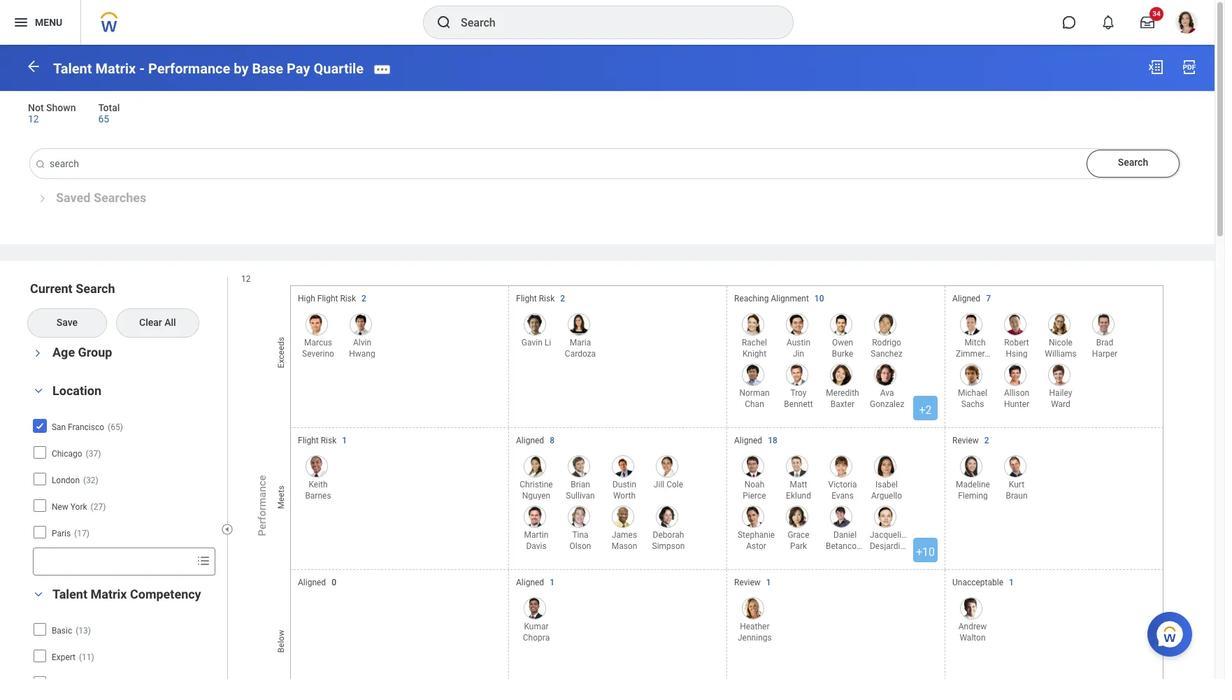 Task type: describe. For each thing, give the bounding box(es) containing it.
san
[[52, 422, 66, 432]]

chopra
[[523, 633, 550, 643]]

kurt braun element
[[997, 476, 1034, 501]]

stephanie astor
[[738, 530, 775, 551]]

view printable version (pdf) image
[[1181, 59, 1198, 76]]

prompts image
[[195, 552, 212, 569]]

matt eklund element
[[778, 476, 816, 501]]

2 horizontal spatial 2
[[985, 435, 989, 445]]

rachel
[[742, 338, 767, 347]]

hailey
[[1050, 388, 1073, 398]]

check small image
[[31, 418, 48, 435]]

aligned for aligned 8
[[516, 435, 544, 445]]

isabel arguello element
[[867, 476, 904, 501]]

evans
[[832, 491, 854, 501]]

meredith
[[826, 388, 859, 398]]

1 horizontal spatial 2
[[560, 293, 565, 303]]

age group button
[[52, 345, 112, 359]]

jacqueline desjardins element
[[867, 526, 911, 551]]

basic
[[52, 626, 72, 636]]

hsing
[[1006, 349, 1028, 359]]

deborah simpson
[[652, 530, 685, 551]]

mitch zimmermann element
[[953, 334, 1006, 359]]

by
[[234, 60, 249, 77]]

demo_f109.png image
[[568, 505, 590, 528]]

demo_m002.png image
[[742, 363, 765, 386]]

search inside button
[[1118, 157, 1149, 168]]

austin jin element
[[778, 334, 816, 359]]

allison hunter element
[[997, 384, 1034, 409]]

8
[[550, 435, 555, 445]]

(17)
[[74, 528, 89, 538]]

2 button for review 2
[[985, 435, 992, 446]]

demo_m003.png image
[[874, 313, 897, 335]]

brad harper
[[1092, 338, 1118, 359]]

demo_f073.png image
[[1048, 313, 1071, 335]]

demo_m033.jpg image
[[612, 455, 634, 477]]

brad harper element
[[1085, 334, 1122, 359]]

talent matrix competency group
[[28, 586, 220, 679]]

clear all button
[[117, 309, 198, 337]]

0
[[332, 577, 336, 587]]

hwang
[[349, 349, 375, 359]]

marcus severino element
[[298, 334, 335, 359]]

burke
[[832, 349, 854, 359]]

keith barnes element
[[298, 476, 335, 501]]

meets
[[276, 485, 286, 509]]

chan
[[745, 399, 764, 409]]

demo_m009.png image
[[1004, 455, 1027, 477]]

robert hsing
[[1005, 338, 1029, 359]]

zimmermann
[[956, 349, 1006, 359]]

inbox large image
[[1141, 15, 1155, 29]]

0 horizontal spatial performance
[[148, 60, 230, 77]]

current search
[[30, 282, 115, 296]]

grace park element
[[778, 526, 816, 551]]

total 65
[[98, 102, 120, 124]]

jennings
[[738, 633, 772, 643]]

7
[[986, 293, 991, 303]]

0 horizontal spatial 2
[[362, 293, 366, 303]]

high
[[298, 293, 315, 303]]

flight for flight risk 2
[[516, 293, 537, 303]]

demo_f066.png image
[[524, 455, 546, 477]]

daniel
[[834, 530, 857, 540]]

demo_m029.png image
[[524, 313, 546, 335]]

allison
[[1004, 388, 1030, 398]]

leave)
[[833, 564, 858, 573]]

paris
[[52, 528, 71, 538]]

demo_f035.png image
[[742, 505, 765, 528]]

clear
[[139, 317, 162, 328]]

talent matrix - performance by base pay quartile main content
[[0, 45, 1225, 679]]

demo_f079.png image
[[656, 455, 678, 477]]

cardoza
[[565, 349, 596, 359]]

demo_m079.png image
[[350, 313, 372, 335]]

madeline fleming
[[956, 480, 990, 501]]

review 1
[[734, 577, 771, 587]]

alignment
[[771, 293, 809, 303]]

review for review 2
[[953, 435, 979, 445]]

total
[[98, 102, 120, 113]]

victoria evans
[[829, 480, 857, 501]]

ava.png image
[[874, 363, 897, 386]]

demo_m233.png image
[[786, 363, 809, 386]]

kumar
[[524, 622, 549, 631]]

tina olson element
[[560, 526, 597, 551]]

review 2
[[953, 435, 989, 445]]

tina olson
[[570, 530, 591, 551]]

desjardins
[[870, 541, 909, 551]]

location group
[[28, 382, 220, 575]]

fleming
[[958, 491, 988, 501]]

65 button
[[98, 112, 111, 126]]

demo_f064.png image
[[874, 455, 897, 477]]

aligned for aligned 18
[[734, 435, 763, 445]]

jill cole element
[[650, 476, 683, 500]]

grace park
[[788, 530, 810, 551]]

san francisco
[[52, 422, 104, 432]]

baxter
[[831, 399, 855, 409]]

brian sullivan
[[566, 480, 595, 501]]

age group
[[52, 345, 112, 359]]

expert
[[52, 652, 76, 662]]

1 for unacceptable
[[1009, 577, 1014, 587]]

demo_m249.png image
[[830, 313, 853, 335]]

1 horizontal spatial risk
[[340, 293, 356, 303]]

deborah
[[653, 530, 684, 540]]

noah pierce element
[[734, 476, 772, 501]]

1 button for aligned 1
[[550, 577, 557, 588]]

andrew walton
[[959, 622, 987, 643]]

demo_f048.png image
[[960, 455, 983, 477]]

demo_m018.png image
[[1093, 313, 1115, 335]]

heather
[[740, 622, 770, 631]]

daniel betancourt (on leave) element
[[823, 526, 867, 573]]

menu
[[35, 17, 62, 28]]

ward
[[1051, 399, 1071, 409]]

1 horizontal spatial performance
[[256, 475, 269, 536]]

search inside filter search field
[[76, 282, 115, 296]]

park
[[790, 541, 807, 551]]

notifications large image
[[1102, 15, 1116, 29]]

norman
[[740, 388, 770, 398]]

rachel knight element
[[734, 334, 772, 359]]

norman chan element
[[734, 384, 772, 409]]

aligned for aligned 1
[[516, 577, 544, 587]]

below
[[276, 630, 286, 653]]

(13)
[[76, 626, 91, 636]]

kumar chopra
[[523, 622, 550, 643]]

victoria
[[829, 480, 857, 489]]

1 button for unacceptable 1
[[1009, 577, 1016, 588]]

andrew walton element
[[953, 618, 990, 643]]

demo_f213.png image
[[1048, 363, 1071, 386]]

(37)
[[86, 449, 101, 459]]

robert
[[1005, 338, 1029, 347]]

1 for aligned
[[550, 577, 555, 587]]

7 button
[[986, 293, 993, 304]]

demo_m042.png image
[[960, 313, 983, 335]]

ava gonzalez
[[870, 388, 905, 409]]

demo_m021.png image
[[742, 455, 765, 477]]

(65)
[[108, 422, 123, 432]]

madeline
[[956, 480, 990, 489]]

(27)
[[91, 502, 106, 512]]

jacqueline desjardins
[[870, 530, 911, 551]]

demo_m127.png image
[[568, 455, 590, 477]]

chevron down image for talent matrix competency
[[30, 589, 47, 599]]

talent matrix competency
[[52, 587, 201, 601]]

noah pierce
[[743, 480, 766, 501]]

new
[[52, 502, 68, 512]]

alvin
[[353, 338, 371, 347]]

bennett
[[784, 399, 813, 409]]

search image
[[436, 14, 453, 31]]

filter search field
[[28, 281, 229, 679]]

rodrigo sanchez element
[[867, 334, 904, 359]]

mitch
[[965, 338, 986, 347]]

aligned for aligned 7
[[953, 293, 981, 303]]

65
[[98, 113, 109, 124]]

matrix for competency
[[91, 587, 127, 601]]



Task type: locate. For each thing, give the bounding box(es) containing it.
talent
[[53, 60, 92, 77], [52, 587, 87, 601]]

ava gonzalez element
[[867, 384, 905, 409]]

allison hunter
[[1004, 388, 1030, 409]]

dsimpson.png image
[[656, 505, 678, 528]]

justify image
[[13, 14, 29, 31]]

kumar chopra element
[[516, 618, 553, 643]]

christine nguyen element
[[516, 476, 553, 501]]

0 vertical spatial matrix
[[95, 60, 136, 77]]

demo_m005.png image
[[960, 363, 983, 386]]

1 vertical spatial 12
[[241, 275, 251, 284]]

0 vertical spatial search
[[1118, 157, 1149, 168]]

marcus
[[304, 338, 332, 347]]

0 vertical spatial performance
[[148, 60, 230, 77]]

1 for review
[[766, 577, 771, 587]]

aligned up demo_m027.png image
[[516, 577, 544, 587]]

matrix for -
[[95, 60, 136, 77]]

performance right -
[[148, 60, 230, 77]]

troy
[[791, 388, 807, 398]]

michael sachs element
[[953, 384, 990, 409]]

previous page image
[[25, 58, 42, 75]]

talent for talent matrix - performance by base pay quartile
[[53, 60, 92, 77]]

aligned left 0
[[298, 577, 326, 587]]

0 vertical spatial review
[[953, 435, 979, 445]]

1 horizontal spatial search
[[1118, 157, 1149, 168]]

demo_m054.png image
[[830, 505, 853, 528]]

demo_m100.png image
[[612, 505, 634, 528]]

search
[[1118, 157, 1149, 168], [76, 282, 115, 296]]

demo_m278.png image
[[306, 313, 328, 335]]

rodrigo sanchez
[[871, 338, 903, 359]]

keith
[[309, 480, 328, 489]]

(11)
[[79, 652, 94, 662]]

stephanie astor element
[[734, 526, 775, 551]]

victoria evans element
[[823, 476, 860, 501]]

talent for talent matrix competency
[[52, 587, 87, 601]]

18 button
[[768, 435, 780, 446]]

demo_f070.png image
[[568, 313, 590, 335]]

harper
[[1092, 349, 1118, 359]]

flight up demo_m029.png icon
[[516, 293, 537, 303]]

demo_m252.png image
[[524, 505, 546, 528]]

flight up the demo_m143.png image
[[298, 435, 319, 445]]

2 horizontal spatial 2 button
[[985, 435, 992, 446]]

chevron down image for location
[[30, 386, 47, 396]]

Search search field
[[28, 149, 1181, 179]]

risk
[[340, 293, 356, 303], [539, 293, 555, 303], [321, 435, 337, 445]]

demo_f009.png image
[[874, 505, 897, 528]]

sanchez
[[871, 349, 903, 359]]

1 button for review 1
[[766, 577, 773, 588]]

1 vertical spatial matrix
[[91, 587, 127, 601]]

1 vertical spatial chevron down image
[[30, 386, 47, 396]]

1 horizontal spatial review
[[953, 435, 979, 445]]

not shown 12
[[28, 102, 76, 124]]

aligned 7
[[953, 293, 991, 303]]

high flight risk 2
[[298, 293, 366, 303]]

review up demo_f048.png icon
[[953, 435, 979, 445]]

export to excel image
[[1148, 59, 1165, 76]]

0 button
[[332, 577, 339, 588]]

dustin worth
[[613, 480, 637, 501]]

aligned for aligned 0
[[298, 577, 326, 587]]

brian sullivan element
[[560, 476, 597, 501]]

10
[[815, 293, 824, 303]]

risk for flight risk 1
[[321, 435, 337, 445]]

2 button for high flight risk 2
[[362, 293, 369, 304]]

1 horizontal spatial 2 button
[[560, 293, 567, 304]]

34
[[1153, 10, 1161, 17]]

talent inside group
[[52, 587, 87, 601]]

risk up demo_m079.png icon
[[340, 293, 356, 303]]

christine nguyen
[[520, 480, 553, 501]]

flight right high
[[317, 293, 338, 303]]

talent matrix competency button
[[52, 587, 201, 601]]

1 vertical spatial search
[[76, 282, 115, 296]]

8 button
[[550, 435, 557, 446]]

review up demo_f031.png icon
[[734, 577, 761, 587]]

andrew
[[959, 622, 987, 631]]

flight risk 2
[[516, 293, 565, 303]]

olson
[[570, 541, 591, 551]]

pay
[[287, 60, 310, 77]]

location tree
[[31, 414, 216, 575]]

location button
[[52, 383, 101, 398]]

12 inside not shown 12
[[28, 113, 39, 124]]

chevron down image for age group
[[33, 345, 43, 361]]

0 horizontal spatial 12
[[28, 113, 39, 124]]

performance left meets
[[256, 475, 269, 536]]

matt
[[790, 480, 807, 489]]

0 horizontal spatial 2 button
[[362, 293, 369, 304]]

norman chan
[[740, 388, 770, 409]]

1 vertical spatial talent
[[52, 587, 87, 601]]

braun
[[1006, 491, 1028, 501]]

demo_m255.png image
[[786, 313, 809, 335]]

williams
[[1045, 349, 1077, 359]]

location
[[52, 383, 101, 398]]

demo_f031.png image
[[742, 597, 765, 619]]

(on
[[839, 552, 852, 562]]

talent up basic
[[52, 587, 87, 601]]

2 vertical spatial chevron down image
[[30, 589, 47, 599]]

exceeds
[[276, 337, 286, 369]]

marcus severino
[[302, 338, 334, 359]]

18
[[768, 435, 778, 445]]

flight
[[317, 293, 338, 303], [516, 293, 537, 303], [298, 435, 319, 445]]

0 vertical spatial 12
[[28, 113, 39, 124]]

demo_m143.png image
[[306, 455, 328, 477]]

performance
[[148, 60, 230, 77], [256, 475, 269, 536]]

matt eklund
[[786, 480, 811, 501]]

demo_m006.png image
[[786, 455, 809, 477]]

+10
[[916, 545, 935, 559]]

matrix left -
[[95, 60, 136, 77]]

deborah simpson element
[[648, 526, 685, 551]]

Search field
[[33, 549, 191, 574]]

demo_m027.png image
[[524, 597, 546, 619]]

jill cole
[[654, 480, 683, 489]]

chevron down image
[[33, 345, 43, 361], [30, 386, 47, 396], [30, 589, 47, 599]]

meredith baxter
[[826, 388, 859, 409]]

kurt braun
[[1006, 480, 1028, 501]]

talent matrix competency tree
[[33, 618, 216, 679]]

martin
[[524, 530, 549, 540]]

brad
[[1097, 338, 1114, 347]]

nicole williams
[[1045, 338, 1077, 359]]

current
[[30, 282, 73, 296]]

1 horizontal spatial 12
[[241, 275, 251, 284]]

tina
[[572, 530, 589, 540]]

search image
[[35, 159, 46, 170]]

0 vertical spatial talent
[[53, 60, 92, 77]]

quartile
[[314, 60, 364, 77]]

12
[[28, 113, 39, 124], [241, 275, 251, 284]]

nicole williams element
[[1041, 334, 1078, 359]]

review for review 1
[[734, 577, 761, 587]]

talent matrix - performance by base pay quartile
[[53, 60, 364, 77]]

1 vertical spatial review
[[734, 577, 761, 587]]

risk up the demo_m143.png image
[[321, 435, 337, 445]]

talent matrix - performance by base pay quartile link
[[53, 60, 364, 77]]

demo_f238.png image
[[1004, 363, 1027, 386]]

2 horizontal spatial risk
[[539, 293, 555, 303]]

maria cardoza
[[565, 338, 596, 359]]

clear all
[[139, 317, 176, 328]]

demo_f017.png image
[[786, 505, 809, 528]]

new york
[[52, 502, 87, 512]]

demo_f181.png image
[[830, 363, 853, 386]]

matrix inside group
[[91, 587, 127, 601]]

Search Workday  search field
[[461, 7, 765, 38]]

sullivan
[[566, 491, 595, 501]]

reaching
[[734, 293, 769, 303]]

gavin li element
[[518, 334, 551, 358]]

chicago
[[52, 449, 82, 459]]

0 horizontal spatial search
[[76, 282, 115, 296]]

owen burke element
[[823, 334, 860, 359]]

gavin li
[[522, 338, 551, 347]]

profile logan mcneil image
[[1176, 11, 1198, 36]]

1 button for flight risk 1
[[342, 435, 349, 446]]

ava
[[880, 388, 894, 398]]

martin davis
[[524, 530, 549, 551]]

talent right the previous page icon
[[53, 60, 92, 77]]

heather jennings element
[[734, 618, 772, 643]]

robert hsing element
[[997, 334, 1034, 359]]

0 horizontal spatial review
[[734, 577, 761, 587]]

isabel
[[876, 480, 898, 489]]

reaching alignment 10
[[734, 293, 824, 303]]

demo_m011.png image
[[960, 597, 983, 619]]

keith barnes
[[305, 480, 331, 501]]

search button
[[1087, 150, 1180, 178]]

james mason element
[[604, 526, 641, 551]]

jacqueline
[[870, 530, 911, 540]]

dustin
[[613, 480, 637, 489]]

save
[[57, 317, 78, 328]]

not
[[28, 102, 44, 113]]

aligned left "7"
[[953, 293, 981, 303]]

aligned 0
[[298, 577, 336, 587]]

michael
[[958, 388, 988, 398]]

all
[[165, 317, 176, 328]]

1 vertical spatial performance
[[256, 475, 269, 536]]

demo_f080.png image
[[830, 455, 853, 477]]

maria cardoza element
[[560, 334, 597, 359]]

christine
[[520, 480, 553, 489]]

alvin hwang element
[[342, 334, 379, 359]]

troy bennett element
[[778, 384, 816, 409]]

0 vertical spatial chevron down image
[[33, 345, 43, 361]]

matrix down the search field at the bottom of the page
[[91, 587, 127, 601]]

34 button
[[1132, 7, 1164, 38]]

aligned left 18
[[734, 435, 763, 445]]

martin davis element
[[516, 526, 553, 551]]

eklund
[[786, 491, 811, 501]]

chevron down image inside talent matrix competency group
[[30, 589, 47, 599]]

flight for flight risk 1
[[298, 435, 319, 445]]

madeline fleming element
[[953, 476, 990, 501]]

aligned left the 8
[[516, 435, 544, 445]]

12 button
[[28, 112, 41, 126]]

meredith baxter element
[[823, 384, 860, 409]]

risk for flight risk 2
[[539, 293, 555, 303]]

barnes
[[305, 491, 331, 501]]

kurt
[[1009, 480, 1025, 489]]

demo_m118.png image
[[1004, 313, 1027, 335]]

rachelknightfinal.png image
[[742, 313, 765, 335]]

hailey ward element
[[1041, 384, 1078, 409]]

walton
[[960, 633, 986, 643]]

risk up demo_m029.png icon
[[539, 293, 555, 303]]

0 horizontal spatial risk
[[321, 435, 337, 445]]

gavin
[[522, 338, 543, 347]]

dustin worth element
[[604, 476, 641, 501]]

Talent Matrix - Performance by Base Pay Quartile text field
[[30, 149, 1181, 179]]

2 button for flight risk 2
[[560, 293, 567, 304]]



Task type: vqa. For each thing, say whether or not it's contained in the screenshot.
Due associated with 12/31/2018
no



